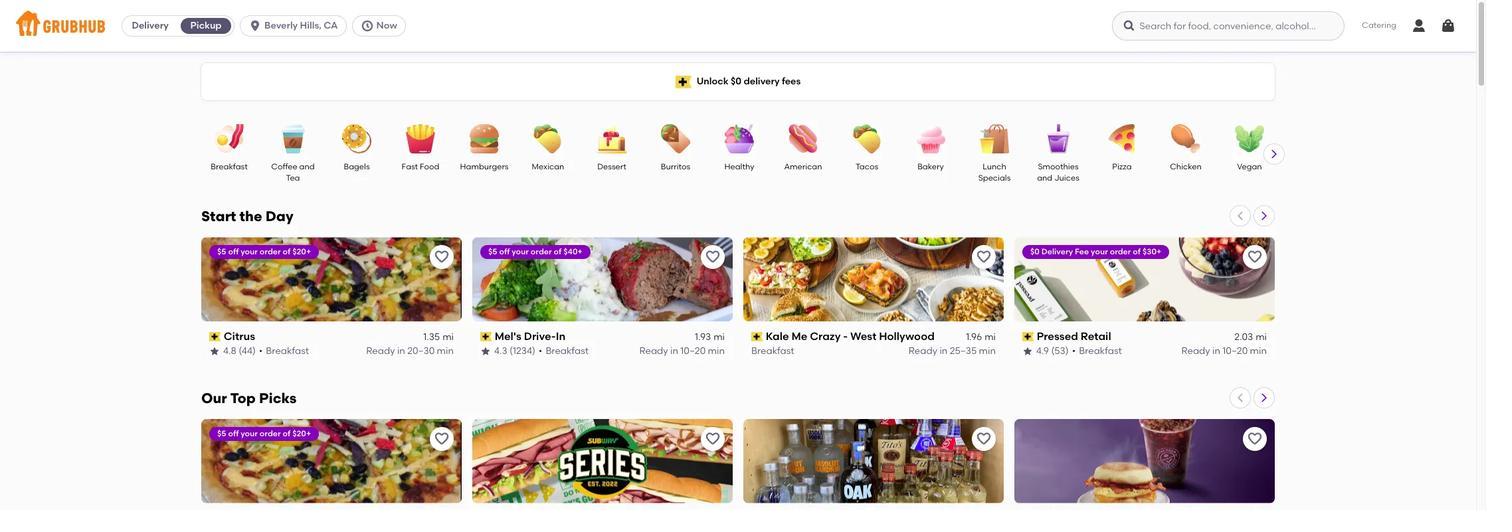 Task type: describe. For each thing, give the bounding box(es) containing it.
pickup button
[[178, 15, 234, 37]]

save this restaurant image for start the day
[[434, 249, 450, 265]]

now button
[[352, 15, 411, 37]]

in for kale
[[940, 345, 948, 357]]

citrus logo image for start the day
[[201, 237, 462, 322]]

breakfast for mel's drive-in
[[546, 345, 589, 357]]

1.93
[[695, 332, 711, 343]]

beverly hills, ca button
[[240, 15, 352, 37]]

• breakfast for mel's drive-in
[[539, 345, 589, 357]]

mexican image
[[525, 124, 572, 154]]

crazy
[[810, 330, 841, 343]]

our
[[201, 390, 227, 407]]

beverly hills, ca
[[265, 20, 338, 31]]

bakery
[[918, 162, 944, 171]]

smoothies and juices image
[[1036, 124, 1082, 154]]

1.35
[[424, 332, 440, 343]]

your for start the day's citrus logo
[[241, 247, 258, 257]]

subscription pass image for pressed retail
[[1023, 333, 1035, 342]]

kale me crazy - west hollywood
[[766, 330, 935, 343]]

sunset strip liquor logo image
[[744, 419, 1004, 504]]

ca
[[324, 20, 338, 31]]

star icon image for mel's drive-in
[[481, 346, 491, 357]]

citrus
[[224, 330, 255, 343]]

and for coffee and tea
[[299, 162, 315, 171]]

grubhub plus flag logo image
[[676, 75, 692, 88]]

coffee
[[271, 162, 298, 171]]

retail
[[1081, 330, 1112, 343]]

$5 off your order of $20+ for day
[[217, 247, 311, 257]]

0 vertical spatial caret right icon image
[[1270, 149, 1280, 160]]

pickup
[[190, 20, 222, 31]]

25–35
[[950, 345, 977, 357]]

coffee and tea
[[271, 162, 315, 183]]

smoothies
[[1038, 162, 1079, 171]]

1.96
[[967, 332, 982, 343]]

day
[[266, 208, 294, 225]]

$20+ for start the day
[[293, 247, 311, 257]]

main navigation navigation
[[0, 0, 1477, 52]]

lunch specials
[[979, 162, 1011, 183]]

star icon image for citrus
[[209, 346, 220, 357]]

breakfast for pressed retail
[[1080, 345, 1122, 357]]

your for mel's drive-in logo on the left of page
[[512, 247, 529, 257]]

ready for pressed retail
[[1182, 345, 1211, 357]]

(53)
[[1052, 345, 1069, 357]]

4.3
[[495, 345, 508, 357]]

bagels
[[344, 162, 370, 171]]

$5 off your order of $40+
[[489, 247, 583, 257]]

of down 'day'
[[283, 247, 291, 257]]

ready in 20–30 min
[[366, 345, 454, 357]]

save this restaurant image for kale me crazy - west hollywood  logo
[[976, 249, 992, 265]]

lunch
[[983, 162, 1007, 171]]

save this restaurant image for our top picks
[[434, 431, 450, 447]]

$5 off your order of $20+ for picks
[[217, 429, 311, 439]]

tacos
[[856, 162, 879, 171]]

smoothies and juices
[[1038, 162, 1080, 183]]

$30+
[[1143, 247, 1162, 257]]

picks
[[259, 390, 297, 407]]

4.9
[[1037, 345, 1050, 357]]

west
[[851, 330, 877, 343]]

0 horizontal spatial $0
[[731, 76, 742, 87]]

mel's
[[495, 330, 522, 343]]

mexican
[[532, 162, 565, 171]]

citrus logo image for our top picks
[[201, 419, 462, 504]]

• breakfast for citrus
[[259, 345, 309, 357]]

caret right icon image for day
[[1260, 211, 1270, 221]]

ready for citrus
[[366, 345, 395, 357]]

ready in 10–20 min for pressed retail
[[1182, 345, 1268, 357]]

4.3 (1234)
[[495, 345, 536, 357]]

ready in 10–20 min for mel's drive-in
[[640, 345, 725, 357]]

dessert
[[598, 162, 627, 171]]

top
[[230, 390, 256, 407]]

specials
[[979, 174, 1011, 183]]

ready in 25–35 min
[[909, 345, 996, 357]]

ready for mel's drive-in
[[640, 345, 668, 357]]

bakery image
[[908, 124, 954, 154]]

breakfast down kale
[[752, 345, 795, 357]]

caret left icon image for start the day
[[1236, 211, 1246, 221]]

$5 for our top picks
[[217, 429, 226, 439]]

caret left icon image for our top picks
[[1236, 393, 1246, 403]]

pressed retail logo image
[[1015, 237, 1275, 322]]

1.96 mi
[[967, 332, 996, 343]]

breakfast down breakfast image
[[211, 162, 248, 171]]

1.93 mi
[[695, 332, 725, 343]]

delivery
[[744, 76, 780, 87]]

svg image inside the beverly hills, ca 'button'
[[249, 19, 262, 33]]

drive-
[[524, 330, 556, 343]]

breakfast for citrus
[[266, 345, 309, 357]]

the coffee bean & tea leaf logo image
[[1015, 419, 1275, 504]]

subscription pass image for citrus
[[209, 333, 221, 342]]

1 horizontal spatial delivery
[[1042, 247, 1074, 257]]

in for mel's
[[671, 345, 679, 357]]

start
[[201, 208, 236, 225]]

and for smoothies and juices
[[1038, 174, 1053, 183]]

start the day
[[201, 208, 294, 225]]

off for day
[[228, 247, 239, 257]]

now
[[377, 20, 397, 31]]

svg image inside now button
[[361, 19, 374, 33]]

unlock $0 delivery fees
[[697, 76, 801, 87]]



Task type: locate. For each thing, give the bounding box(es) containing it.
fast food
[[402, 162, 440, 171]]

lunch specials image
[[972, 124, 1018, 154]]

2 vertical spatial caret right icon image
[[1260, 393, 1270, 403]]

order for start the day's citrus logo
[[260, 247, 281, 257]]

vegan image
[[1227, 124, 1273, 154]]

$40+
[[564, 247, 583, 257]]

1 • breakfast from the left
[[259, 345, 309, 357]]

2 $20+ from the top
[[293, 429, 311, 439]]

subscription pass image left citrus
[[209, 333, 221, 342]]

$5 off your order of $20+ down 'the'
[[217, 247, 311, 257]]

Search for food, convenience, alcohol... search field
[[1113, 11, 1346, 41]]

subscription pass image for mel's drive-in
[[481, 333, 492, 342]]

0 vertical spatial $20+
[[293, 247, 311, 257]]

your
[[241, 247, 258, 257], [512, 247, 529, 257], [1091, 247, 1109, 257], [241, 429, 258, 439]]

2 citrus logo image from the top
[[201, 419, 462, 504]]

0 vertical spatial $0
[[731, 76, 742, 87]]

1 vertical spatial $5 off your order of $20+
[[217, 429, 311, 439]]

in
[[397, 345, 405, 357], [671, 345, 679, 357], [940, 345, 948, 357], [1213, 345, 1221, 357]]

breakfast down retail
[[1080, 345, 1122, 357]]

tacos image
[[844, 124, 891, 154]]

0 horizontal spatial and
[[299, 162, 315, 171]]

our top picks
[[201, 390, 297, 407]]

0 horizontal spatial • breakfast
[[259, 345, 309, 357]]

hollywood
[[880, 330, 935, 343]]

american image
[[780, 124, 827, 154]]

1 horizontal spatial subscription pass image
[[1023, 333, 1035, 342]]

• for citrus
[[259, 345, 263, 357]]

$20+
[[293, 247, 311, 257], [293, 429, 311, 439]]

0 horizontal spatial ready in 10–20 min
[[640, 345, 725, 357]]

min down 2.03 mi
[[1251, 345, 1268, 357]]

breakfast right (44)
[[266, 345, 309, 357]]

0 vertical spatial citrus logo image
[[201, 237, 462, 322]]

ready for kale me crazy - west hollywood
[[909, 345, 938, 357]]

unlock
[[697, 76, 729, 87]]

and inside "smoothies and juices"
[[1038, 174, 1053, 183]]

1 vertical spatial caret right icon image
[[1260, 211, 1270, 221]]

fast
[[402, 162, 418, 171]]

1 vertical spatial $0
[[1031, 247, 1040, 257]]

of left the $40+
[[554, 247, 562, 257]]

$20+ for our top picks
[[293, 429, 311, 439]]

$20+ down 'day'
[[293, 247, 311, 257]]

of
[[283, 247, 291, 257], [554, 247, 562, 257], [1133, 247, 1141, 257], [283, 429, 291, 439]]

caret left icon image down vegan
[[1236, 211, 1246, 221]]

1 subscription pass image from the left
[[481, 333, 492, 342]]

and up tea
[[299, 162, 315, 171]]

1 star icon image from the left
[[209, 346, 220, 357]]

$0 delivery fee your order of $30+
[[1031, 247, 1162, 257]]

min down 1.96 mi in the right bottom of the page
[[979, 345, 996, 357]]

0 vertical spatial and
[[299, 162, 315, 171]]

2 caret left icon image from the top
[[1236, 393, 1246, 403]]

0 horizontal spatial subscription pass image
[[209, 333, 221, 342]]

subscription pass image left kale
[[752, 333, 763, 342]]

mi for kale
[[985, 332, 996, 343]]

1 min from the left
[[437, 345, 454, 357]]

fast food image
[[397, 124, 444, 154]]

your down 'the'
[[241, 247, 258, 257]]

1 vertical spatial and
[[1038, 174, 1053, 183]]

$0 right unlock
[[731, 76, 742, 87]]

min
[[437, 345, 454, 357], [708, 345, 725, 357], [979, 345, 996, 357], [1251, 345, 1268, 357]]

caret right icon image for picks
[[1260, 393, 1270, 403]]

star icon image left 4.3
[[481, 346, 491, 357]]

1 ready from the left
[[366, 345, 395, 357]]

order down picks
[[260, 429, 281, 439]]

star icon image
[[209, 346, 220, 357], [481, 346, 491, 357], [1023, 346, 1034, 357]]

order for citrus logo associated with our top picks
[[260, 429, 281, 439]]

10–20 down 1.93
[[681, 345, 706, 357]]

your left the $40+
[[512, 247, 529, 257]]

off for picks
[[228, 429, 239, 439]]

• breakfast for pressed retail
[[1073, 345, 1122, 357]]

2 ready in 10–20 min from the left
[[1182, 345, 1268, 357]]

4 min from the left
[[1251, 345, 1268, 357]]

coffee and tea image
[[270, 124, 316, 154]]

• breakfast down retail
[[1073, 345, 1122, 357]]

food
[[420, 162, 440, 171]]

1 vertical spatial caret left icon image
[[1236, 393, 1246, 403]]

chicken
[[1171, 162, 1202, 171]]

healthy
[[725, 162, 755, 171]]

star icon image left 4.9 on the right
[[1023, 346, 1034, 357]]

$5 off your order of $20+
[[217, 247, 311, 257], [217, 429, 311, 439]]

min for mel's
[[708, 345, 725, 357]]

$5 for start the day
[[217, 247, 226, 257]]

0 vertical spatial delivery
[[132, 20, 169, 31]]

and down 'smoothies'
[[1038, 174, 1053, 183]]

tea
[[286, 174, 300, 183]]

order left the $40+
[[531, 247, 552, 257]]

• right (53)
[[1073, 345, 1076, 357]]

chicken image
[[1163, 124, 1210, 154]]

svg image
[[1124, 19, 1137, 33]]

the
[[240, 208, 262, 225]]

save this restaurant image for sunset strip liquor logo on the bottom right of the page
[[976, 431, 992, 447]]

mel's drive-in logo image
[[473, 237, 733, 322]]

2 subscription pass image from the left
[[752, 333, 763, 342]]

1 vertical spatial $20+
[[293, 429, 311, 439]]

• breakfast right (44)
[[259, 345, 309, 357]]

delivery left fee
[[1042, 247, 1074, 257]]

1 vertical spatial citrus logo image
[[201, 419, 462, 504]]

bagels image
[[334, 124, 380, 154]]

ready
[[366, 345, 395, 357], [640, 345, 668, 357], [909, 345, 938, 357], [1182, 345, 1211, 357]]

1 caret left icon image from the top
[[1236, 211, 1246, 221]]

1 $20+ from the top
[[293, 247, 311, 257]]

1 horizontal spatial ready in 10–20 min
[[1182, 345, 1268, 357]]

3 star icon image from the left
[[1023, 346, 1034, 357]]

2 horizontal spatial •
[[1073, 345, 1076, 357]]

order left $30+
[[1110, 247, 1132, 257]]

citrus logo image
[[201, 237, 462, 322], [201, 419, 462, 504]]

$0 left fee
[[1031, 247, 1040, 257]]

2.03
[[1235, 332, 1254, 343]]

subscription pass image left pressed
[[1023, 333, 1035, 342]]

1 citrus logo image from the top
[[201, 237, 462, 322]]

2 star icon image from the left
[[481, 346, 491, 357]]

$20+ down picks
[[293, 429, 311, 439]]

0 vertical spatial caret left icon image
[[1236, 211, 1246, 221]]

$5 off your order of $20+ down picks
[[217, 429, 311, 439]]

10–20 down 2.03
[[1223, 345, 1248, 357]]

• for mel's drive-in
[[539, 345, 543, 357]]

save this restaurant image
[[705, 249, 721, 265], [976, 249, 992, 265], [1248, 249, 1264, 265], [976, 431, 992, 447], [1248, 431, 1264, 447]]

in
[[556, 330, 566, 343]]

breakfast down in in the bottom left of the page
[[546, 345, 589, 357]]

1 horizontal spatial star icon image
[[481, 346, 491, 357]]

(1234)
[[510, 345, 536, 357]]

1 vertical spatial delivery
[[1042, 247, 1074, 257]]

pizza
[[1113, 162, 1132, 171]]

-
[[844, 330, 848, 343]]

1 in from the left
[[397, 345, 405, 357]]

3 • from the left
[[1073, 345, 1076, 357]]

svg image
[[1412, 18, 1428, 34], [1441, 18, 1457, 34], [249, 19, 262, 33], [361, 19, 374, 33]]

delivery button
[[122, 15, 178, 37]]

mi for pressed
[[1256, 332, 1268, 343]]

vegan
[[1238, 162, 1263, 171]]

20–30
[[408, 345, 435, 357]]

mi
[[443, 332, 454, 343], [714, 332, 725, 343], [985, 332, 996, 343], [1256, 332, 1268, 343]]

2.03 mi
[[1235, 332, 1268, 343]]

• down drive-
[[539, 345, 543, 357]]

of left $30+
[[1133, 247, 1141, 257]]

2 horizontal spatial • breakfast
[[1073, 345, 1122, 357]]

1 subscription pass image from the left
[[209, 333, 221, 342]]

$0
[[731, 76, 742, 87], [1031, 247, 1040, 257]]

star icon image for pressed retail
[[1023, 346, 1034, 357]]

subscription pass image
[[481, 333, 492, 342], [752, 333, 763, 342]]

1 horizontal spatial $0
[[1031, 247, 1040, 257]]

10–20 for mel's drive-in
[[681, 345, 706, 357]]

hills,
[[300, 20, 322, 31]]

1 horizontal spatial •
[[539, 345, 543, 357]]

• breakfast down in in the bottom left of the page
[[539, 345, 589, 357]]

healthy image
[[717, 124, 763, 154]]

1.35 mi
[[424, 332, 454, 343]]

subscription pass image
[[209, 333, 221, 342], [1023, 333, 1035, 342]]

dessert image
[[589, 124, 635, 154]]

• for pressed retail
[[1073, 345, 1076, 357]]

3 • breakfast from the left
[[1073, 345, 1122, 357]]

caret left icon image down 2.03
[[1236, 393, 1246, 403]]

2 in from the left
[[671, 345, 679, 357]]

min down 1.93 mi
[[708, 345, 725, 357]]

1 ready in 10–20 min from the left
[[640, 345, 725, 357]]

kale me crazy - west hollywood  logo image
[[744, 237, 1004, 322]]

me
[[792, 330, 808, 343]]

pressed retail
[[1037, 330, 1112, 343]]

juices
[[1055, 174, 1080, 183]]

1 horizontal spatial • breakfast
[[539, 345, 589, 357]]

2 10–20 from the left
[[1223, 345, 1248, 357]]

1 mi from the left
[[443, 332, 454, 343]]

catering button
[[1353, 11, 1406, 41]]

save this restaurant button
[[430, 245, 454, 269], [701, 245, 725, 269], [972, 245, 996, 269], [1244, 245, 1268, 269], [430, 427, 454, 451], [701, 427, 725, 451], [972, 427, 996, 451], [1244, 427, 1268, 451]]

off
[[228, 247, 239, 257], [499, 247, 510, 257], [228, 429, 239, 439]]

0 horizontal spatial 10–20
[[681, 345, 706, 357]]

burritos
[[661, 162, 691, 171]]

and inside the coffee and tea
[[299, 162, 315, 171]]

star icon image left 4.8
[[209, 346, 220, 357]]

your right fee
[[1091, 247, 1109, 257]]

ready in 10–20 min
[[640, 345, 725, 357], [1182, 345, 1268, 357]]

2 mi from the left
[[714, 332, 725, 343]]

2 subscription pass image from the left
[[1023, 333, 1035, 342]]

0 horizontal spatial subscription pass image
[[481, 333, 492, 342]]

2 ready from the left
[[640, 345, 668, 357]]

delivery inside 'delivery' button
[[132, 20, 169, 31]]

catering
[[1363, 21, 1397, 30]]

mi right 1.93
[[714, 332, 725, 343]]

2 • breakfast from the left
[[539, 345, 589, 357]]

4.8 (44)
[[223, 345, 256, 357]]

your for citrus logo associated with our top picks
[[241, 429, 258, 439]]

and
[[299, 162, 315, 171], [1038, 174, 1053, 183]]

4 mi from the left
[[1256, 332, 1268, 343]]

0 horizontal spatial •
[[259, 345, 263, 357]]

1 horizontal spatial subscription pass image
[[752, 333, 763, 342]]

subway® logo image
[[473, 419, 733, 504]]

• breakfast
[[259, 345, 309, 357], [539, 345, 589, 357], [1073, 345, 1122, 357]]

4 ready from the left
[[1182, 345, 1211, 357]]

1 $5 off your order of $20+ from the top
[[217, 247, 311, 257]]

pizza image
[[1099, 124, 1146, 154]]

american
[[785, 162, 823, 171]]

0 vertical spatial $5 off your order of $20+
[[217, 247, 311, 257]]

subscription pass image left mel's
[[481, 333, 492, 342]]

hamburgers
[[460, 162, 509, 171]]

of down picks
[[283, 429, 291, 439]]

1 10–20 from the left
[[681, 345, 706, 357]]

fees
[[782, 76, 801, 87]]

10–20
[[681, 345, 706, 357], [1223, 345, 1248, 357]]

order down 'day'
[[260, 247, 281, 257]]

caret left icon image
[[1236, 211, 1246, 221], [1236, 393, 1246, 403]]

0 horizontal spatial star icon image
[[209, 346, 220, 357]]

3 min from the left
[[979, 345, 996, 357]]

3 mi from the left
[[985, 332, 996, 343]]

pressed
[[1037, 330, 1079, 343]]

mi for mel's
[[714, 332, 725, 343]]

ready in 10–20 min down 1.93
[[640, 345, 725, 357]]

save this restaurant image
[[434, 249, 450, 265], [434, 431, 450, 447], [705, 431, 721, 447]]

breakfast image
[[206, 124, 253, 154]]

2 $5 off your order of $20+ from the top
[[217, 429, 311, 439]]

hamburgers image
[[461, 124, 508, 154]]

mi right "1.35"
[[443, 332, 454, 343]]

0 horizontal spatial delivery
[[132, 20, 169, 31]]

kale
[[766, 330, 789, 343]]

burritos image
[[653, 124, 699, 154]]

min down 1.35 mi
[[437, 345, 454, 357]]

2 • from the left
[[539, 345, 543, 357]]

•
[[259, 345, 263, 357], [539, 345, 543, 357], [1073, 345, 1076, 357]]

1 horizontal spatial and
[[1038, 174, 1053, 183]]

3 in from the left
[[940, 345, 948, 357]]

• right (44)
[[259, 345, 263, 357]]

1 • from the left
[[259, 345, 263, 357]]

mel's drive-in
[[495, 330, 566, 343]]

caret right icon image
[[1270, 149, 1280, 160], [1260, 211, 1270, 221], [1260, 393, 1270, 403]]

mi right 1.96
[[985, 332, 996, 343]]

order
[[260, 247, 281, 257], [531, 247, 552, 257], [1110, 247, 1132, 257], [260, 429, 281, 439]]

delivery left "pickup"
[[132, 20, 169, 31]]

order for mel's drive-in logo on the left of page
[[531, 247, 552, 257]]

min for kale
[[979, 345, 996, 357]]

3 ready from the left
[[909, 345, 938, 357]]

1 horizontal spatial 10–20
[[1223, 345, 1248, 357]]

save this restaurant image for the coffee bean & tea leaf logo
[[1248, 431, 1264, 447]]

mi right 2.03
[[1256, 332, 1268, 343]]

min for pressed
[[1251, 345, 1268, 357]]

subscription pass image for kale me crazy - west hollywood
[[752, 333, 763, 342]]

2 horizontal spatial star icon image
[[1023, 346, 1034, 357]]

4 in from the left
[[1213, 345, 1221, 357]]

ready in 10–20 min down 2.03
[[1182, 345, 1268, 357]]

beverly
[[265, 20, 298, 31]]

4.9 (53)
[[1037, 345, 1069, 357]]

2 min from the left
[[708, 345, 725, 357]]

in for pressed
[[1213, 345, 1221, 357]]

fee
[[1075, 247, 1090, 257]]

(44)
[[239, 345, 256, 357]]

10–20 for pressed retail
[[1223, 345, 1248, 357]]

4.8
[[223, 345, 237, 357]]

your down our top picks
[[241, 429, 258, 439]]



Task type: vqa. For each thing, say whether or not it's contained in the screenshot.
"the
no



